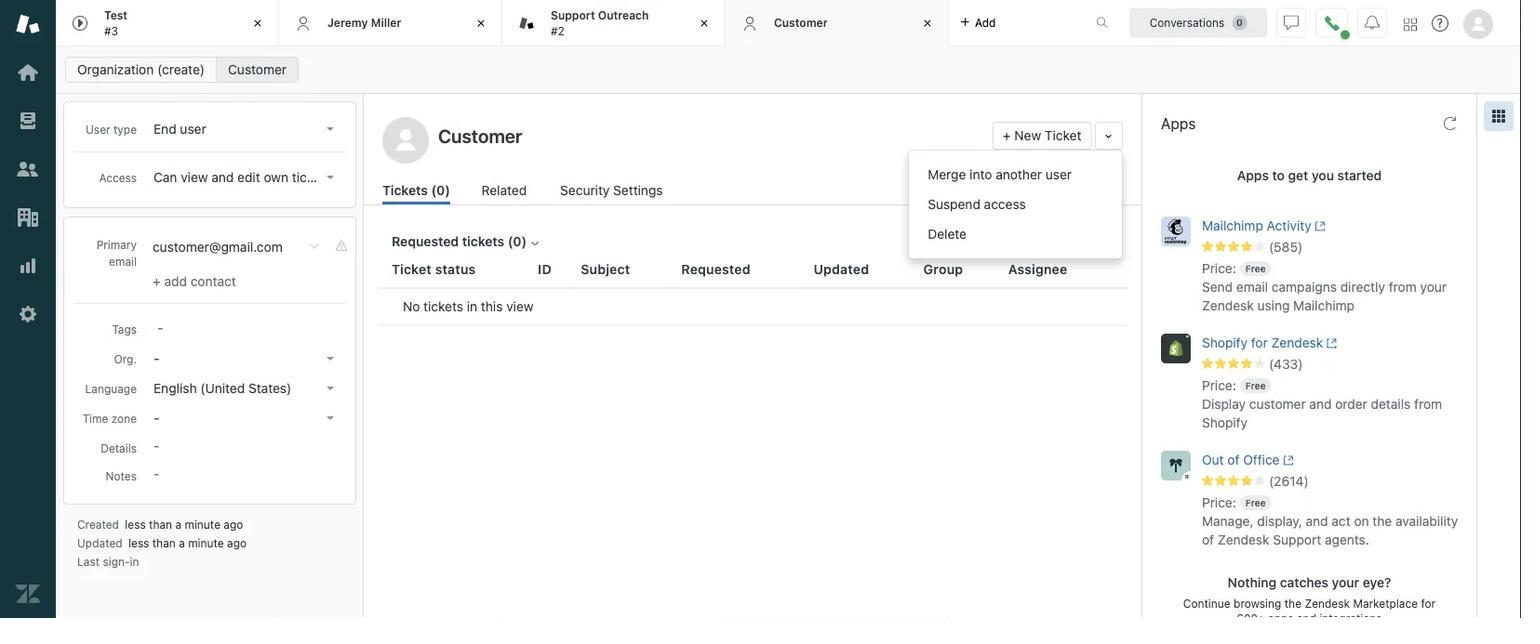 Task type: describe. For each thing, give the bounding box(es) containing it.
get started image
[[16, 60, 40, 85]]

apps
[[1269, 612, 1294, 619]]

another
[[996, 167, 1042, 182]]

customer@gmail.com
[[153, 240, 283, 255]]

requested for requested
[[682, 262, 751, 277]]

zendesk inside the price: free manage, display, and act on the availability of zendesk support agents.
[[1218, 533, 1270, 548]]

1 vertical spatial than
[[152, 537, 176, 550]]

arrow down image for and
[[327, 176, 334, 180]]

free for display,
[[1246, 498, 1266, 509]]

display,
[[1258, 514, 1303, 530]]

tickets
[[383, 183, 428, 198]]

apps to get you started
[[1238, 168, 1382, 183]]

security
[[560, 183, 610, 198]]

1 shopify from the top
[[1202, 336, 1248, 351]]

type
[[113, 123, 137, 136]]

4 stars. 2614 reviews. element
[[1202, 474, 1466, 490]]

+ for + add contact
[[153, 274, 161, 289]]

manage,
[[1202, 514, 1254, 530]]

started
[[1338, 168, 1382, 183]]

group
[[924, 262, 964, 277]]

your inside nothing catches your eye? continue browsing the zendesk marketplace for 600+ apps and integrations
[[1332, 576, 1360, 591]]

continue
[[1184, 597, 1231, 611]]

and inside can view and edit own tickets only button
[[212, 170, 234, 185]]

tab containing support outreach
[[503, 0, 726, 47]]

delete link
[[910, 220, 1122, 249]]

free for email
[[1246, 263, 1266, 274]]

tabs tab list
[[56, 0, 1077, 47]]

and inside the price: free manage, display, and act on the availability of zendesk support agents.
[[1306, 514, 1329, 530]]

zendesk image
[[16, 583, 40, 607]]

office
[[1244, 453, 1280, 468]]

ticket inside button
[[1045, 128, 1082, 143]]

1 vertical spatial ago
[[227, 537, 247, 550]]

- for org.
[[154, 351, 160, 367]]

close image for support
[[695, 14, 714, 33]]

4 stars. 433 reviews. element
[[1202, 356, 1466, 373]]

end
[[154, 121, 177, 137]]

user
[[86, 123, 110, 136]]

access
[[984, 197, 1026, 212]]

(opens in a new tab) image for out of office
[[1280, 455, 1295, 466]]

0 vertical spatial than
[[149, 518, 172, 531]]

test
[[104, 9, 128, 22]]

ticket status
[[392, 262, 476, 277]]

1 vertical spatial minute
[[188, 537, 224, 550]]

english (united states) button
[[148, 376, 342, 402]]

english (united states)
[[154, 381, 292, 396]]

end user
[[154, 121, 206, 137]]

activity
[[1267, 218, 1312, 234]]

related link
[[482, 181, 529, 205]]

outreach
[[598, 9, 649, 22]]

browsing
[[1234, 597, 1282, 611]]

details
[[1372, 397, 1411, 412]]

zendesk products image
[[1404, 18, 1417, 31]]

delete
[[928, 227, 967, 242]]

0 horizontal spatial (0)
[[431, 183, 450, 198]]

primary
[[96, 238, 137, 251]]

tickets for requested tickets (0)
[[462, 234, 505, 249]]

(opens in a new tab) image for mailchimp activity
[[1312, 221, 1326, 232]]

tickets (0) link
[[383, 181, 450, 205]]

shopify inside price: free display customer and order details from shopify
[[1202, 416, 1248, 431]]

600+
[[1237, 612, 1265, 619]]

email inside the price: free send email campaigns directly from your zendesk using mailchimp
[[1237, 280, 1269, 295]]

primary email
[[96, 238, 137, 268]]

support outreach #2
[[551, 9, 649, 37]]

close image
[[919, 14, 937, 33]]

security settings link
[[560, 181, 668, 205]]

customer inside tab
[[774, 16, 828, 29]]

merge into another user link
[[910, 160, 1122, 190]]

arrow down image for end user
[[327, 128, 334, 131]]

shopify for zendesk link
[[1202, 334, 1432, 356]]

tab containing test
[[56, 0, 279, 47]]

add button
[[949, 0, 1007, 46]]

suspend access
[[928, 197, 1026, 212]]

tickets inside button
[[292, 170, 332, 185]]

+ for + new ticket
[[1003, 128, 1011, 143]]

apps for apps
[[1162, 115, 1196, 133]]

into
[[970, 167, 993, 182]]

free for customer
[[1246, 381, 1266, 391]]

updated inside grid
[[814, 262, 870, 277]]

campaigns
[[1272, 280, 1337, 295]]

tags
[[112, 323, 137, 336]]

using
[[1258, 298, 1290, 314]]

notifications image
[[1365, 15, 1380, 30]]

this
[[481, 299, 503, 315]]

no
[[403, 299, 420, 315]]

close image inside the jeremy miller tab
[[472, 14, 490, 33]]

notes
[[106, 470, 137, 483]]

act
[[1332, 514, 1351, 530]]

security settings
[[560, 183, 663, 198]]

zendesk inside shopify for zendesk link
[[1272, 336, 1324, 351]]

english
[[154, 381, 197, 396]]

org.
[[114, 353, 137, 366]]

no tickets in this view
[[403, 299, 534, 315]]

for inside nothing catches your eye? continue browsing the zendesk marketplace for 600+ apps and integrations
[[1422, 597, 1436, 611]]

view inside grid
[[506, 299, 534, 315]]

out
[[1202, 453, 1224, 468]]

customers image
[[16, 157, 40, 181]]

reporting image
[[16, 254, 40, 278]]

#2
[[551, 24, 565, 37]]

button displays agent's chat status as invisible. image
[[1284, 15, 1299, 30]]

can view and edit own tickets only button
[[148, 165, 361, 191]]

assignee
[[1009, 262, 1068, 277]]

views image
[[16, 109, 40, 133]]

- for time zone
[[154, 411, 160, 426]]

the inside the price: free manage, display, and act on the availability of zendesk support agents.
[[1373, 514, 1393, 530]]

mailchimp activity link
[[1202, 217, 1432, 239]]

for inside shopify for zendesk link
[[1252, 336, 1268, 351]]

time zone
[[82, 412, 137, 425]]

arrow down image for -
[[327, 417, 334, 421]]

1 vertical spatial a
[[179, 537, 185, 550]]

zone
[[111, 412, 137, 425]]

integrations
[[1320, 612, 1383, 619]]

nothing catches your eye? continue browsing the zendesk marketplace for 600+ apps and integrations
[[1184, 576, 1436, 619]]

from inside the price: free send email campaigns directly from your zendesk using mailchimp
[[1389, 280, 1417, 295]]

price: free manage, display, and act on the availability of zendesk support agents.
[[1202, 496, 1459, 548]]

+ add contact
[[153, 274, 236, 289]]

admin image
[[16, 302, 40, 327]]

ticket inside grid
[[392, 262, 432, 277]]

conversations button
[[1130, 8, 1268, 38]]

created
[[77, 518, 119, 531]]

merge
[[928, 167, 966, 182]]

agents.
[[1325, 533, 1370, 548]]

access
[[99, 171, 137, 184]]

customer
[[1250, 397, 1306, 412]]

the inside nothing catches your eye? continue browsing the zendesk marketplace for 600+ apps and integrations
[[1285, 597, 1302, 611]]

price: free display customer and order details from shopify
[[1202, 378, 1443, 431]]

created less than a minute ago updated less than a minute ago last sign-in
[[77, 518, 247, 569]]

and inside price: free display customer and order details from shopify
[[1310, 397, 1332, 412]]

states)
[[248, 381, 292, 396]]



Task type: vqa. For each thing, say whether or not it's contained in the screenshot.


Task type: locate. For each thing, give the bounding box(es) containing it.
free up using
[[1246, 263, 1266, 274]]

price: free send email campaigns directly from your zendesk using mailchimp
[[1202, 261, 1447, 314]]

1 horizontal spatial (opens in a new tab) image
[[1312, 221, 1326, 232]]

end user button
[[148, 116, 342, 142]]

0 vertical spatial updated
[[814, 262, 870, 277]]

your
[[1421, 280, 1447, 295], [1332, 576, 1360, 591]]

status
[[435, 262, 476, 277]]

in right last
[[130, 556, 139, 569]]

3 free from the top
[[1246, 498, 1266, 509]]

3 price: from the top
[[1202, 496, 1237, 511]]

0 vertical spatial user
[[180, 121, 206, 137]]

and right apps
[[1297, 612, 1317, 619]]

free inside price: free display customer and order details from shopify
[[1246, 381, 1266, 391]]

price: up send
[[1202, 261, 1237, 276]]

ticket
[[1045, 128, 1082, 143], [392, 262, 432, 277]]

(0)
[[431, 183, 450, 198], [508, 234, 527, 249]]

0 horizontal spatial close image
[[248, 14, 267, 33]]

1 vertical spatial (0)
[[508, 234, 527, 249]]

free inside the price: free manage, display, and act on the availability of zendesk support agents.
[[1246, 498, 1266, 509]]

mailchimp
[[1202, 218, 1264, 234], [1294, 298, 1355, 314]]

your right directly
[[1421, 280, 1447, 295]]

1 vertical spatial in
[[130, 556, 139, 569]]

apps image
[[1492, 109, 1507, 124]]

2 price: from the top
[[1202, 378, 1237, 394]]

4 stars. 585 reviews. element
[[1202, 239, 1466, 256]]

0 vertical spatial apps
[[1162, 115, 1196, 133]]

customer tab
[[726, 0, 949, 47]]

1 horizontal spatial apps
[[1238, 168, 1269, 183]]

and
[[212, 170, 234, 185], [1310, 397, 1332, 412], [1306, 514, 1329, 530], [1297, 612, 1317, 619]]

conversations
[[1150, 16, 1225, 29]]

0 horizontal spatial mailchimp
[[1202, 218, 1264, 234]]

1 horizontal spatial add
[[975, 16, 996, 29]]

from inside price: free display customer and order details from shopify
[[1415, 397, 1443, 412]]

support inside support outreach #2
[[551, 9, 595, 22]]

(opens in a new tab) image inside out of office link
[[1280, 455, 1295, 466]]

arrow down image right the states)
[[327, 387, 334, 391]]

in inside grid
[[467, 299, 478, 315]]

shopify for zendesk
[[1202, 336, 1324, 351]]

1 vertical spatial +
[[153, 274, 161, 289]]

2 - button from the top
[[148, 406, 342, 432]]

jeremy
[[328, 16, 368, 29]]

main element
[[0, 0, 56, 619]]

1 horizontal spatial the
[[1373, 514, 1393, 530]]

out of office
[[1202, 453, 1280, 468]]

0 horizontal spatial ticket
[[392, 262, 432, 277]]

1 vertical spatial arrow down image
[[327, 357, 334, 361]]

less right created
[[125, 518, 146, 531]]

(create)
[[157, 62, 205, 77]]

suspend
[[928, 197, 981, 212]]

0 horizontal spatial +
[[153, 274, 161, 289]]

free inside the price: free send email campaigns directly from your zendesk using mailchimp
[[1246, 263, 1266, 274]]

email down primary
[[109, 255, 137, 268]]

3 close image from the left
[[695, 14, 714, 33]]

close image up customer "link"
[[248, 14, 267, 33]]

- button up english (united states) button
[[148, 346, 342, 372]]

of inside the price: free manage, display, and act on the availability of zendesk support agents.
[[1202, 533, 1215, 548]]

user inside button
[[180, 121, 206, 137]]

price: inside the price: free send email campaigns directly from your zendesk using mailchimp
[[1202, 261, 1237, 276]]

1 horizontal spatial support
[[1273, 533, 1322, 548]]

1 - button from the top
[[148, 346, 342, 372]]

1 arrow down image from the top
[[327, 176, 334, 180]]

view inside button
[[181, 170, 208, 185]]

0 vertical spatial support
[[551, 9, 595, 22]]

language
[[85, 383, 137, 396]]

arrow down image for states)
[[327, 387, 334, 391]]

customer link
[[216, 57, 299, 83]]

0 vertical spatial the
[[1373, 514, 1393, 530]]

0 horizontal spatial apps
[[1162, 115, 1196, 133]]

email up using
[[1237, 280, 1269, 295]]

tickets right own
[[292, 170, 332, 185]]

0 horizontal spatial (opens in a new tab) image
[[1280, 455, 1295, 466]]

details
[[101, 442, 137, 455]]

0 vertical spatial a
[[175, 518, 182, 531]]

user
[[180, 121, 206, 137], [1046, 167, 1072, 182]]

(opens in a new tab) image up 4 stars. 585 reviews. element
[[1312, 221, 1326, 232]]

shopify for zendesk image
[[1162, 334, 1191, 364]]

2 vertical spatial tickets
[[424, 299, 464, 315]]

1 vertical spatial support
[[1273, 533, 1322, 548]]

0 horizontal spatial in
[[130, 556, 139, 569]]

+ left new
[[1003, 128, 1011, 143]]

0 vertical spatial for
[[1252, 336, 1268, 351]]

2 vertical spatial price:
[[1202, 496, 1237, 511]]

suspend access link
[[910, 190, 1122, 220]]

time
[[82, 412, 108, 425]]

1 horizontal spatial updated
[[814, 262, 870, 277]]

+
[[1003, 128, 1011, 143], [153, 274, 161, 289]]

view right this in the left of the page
[[506, 299, 534, 315]]

0 vertical spatial +
[[1003, 128, 1011, 143]]

1 - from the top
[[154, 351, 160, 367]]

0 horizontal spatial view
[[181, 170, 208, 185]]

1 tab from the left
[[56, 0, 279, 47]]

1 free from the top
[[1246, 263, 1266, 274]]

1 vertical spatial free
[[1246, 381, 1266, 391]]

zendesk support image
[[16, 12, 40, 36]]

price: for display
[[1202, 378, 1237, 394]]

only
[[335, 170, 361, 185]]

mailchimp activity image
[[1162, 217, 1191, 247]]

of down manage,
[[1202, 533, 1215, 548]]

2 vertical spatial arrow down image
[[327, 387, 334, 391]]

requested
[[392, 234, 459, 249], [682, 262, 751, 277]]

last
[[77, 556, 100, 569]]

organization (create) button
[[65, 57, 217, 83]]

in inside created less than a minute ago updated less than a minute ago last sign-in
[[130, 556, 139, 569]]

+ inside + new ticket button
[[1003, 128, 1011, 143]]

customer up end user button
[[228, 62, 287, 77]]

0 vertical spatial mailchimp
[[1202, 218, 1264, 234]]

None text field
[[433, 122, 986, 150]]

0 vertical spatial email
[[109, 255, 137, 268]]

out of office link
[[1202, 451, 1432, 474]]

(2614)
[[1269, 474, 1309, 490]]

price: inside price: free display customer and order details from shopify
[[1202, 378, 1237, 394]]

availability
[[1396, 514, 1459, 530]]

jeremy miller tab
[[279, 0, 503, 47]]

id
[[538, 262, 552, 277]]

tickets (0)
[[383, 183, 450, 198]]

+ left contact
[[153, 274, 161, 289]]

test #3
[[104, 9, 128, 37]]

2 - from the top
[[154, 411, 160, 426]]

price: up display
[[1202, 378, 1237, 394]]

support inside the price: free manage, display, and act on the availability of zendesk support agents.
[[1273, 533, 1322, 548]]

1 vertical spatial less
[[128, 537, 149, 550]]

view right can
[[181, 170, 208, 185]]

and inside nothing catches your eye? continue browsing the zendesk marketplace for 600+ apps and integrations
[[1297, 612, 1317, 619]]

add left contact
[[164, 274, 187, 289]]

arrow down image inside - button
[[327, 417, 334, 421]]

2 tab from the left
[[503, 0, 726, 47]]

a
[[175, 518, 182, 531], [179, 537, 185, 550]]

your left eye?
[[1332, 576, 1360, 591]]

from right the details
[[1415, 397, 1443, 412]]

price: for manage,
[[1202, 496, 1237, 511]]

1 vertical spatial add
[[164, 274, 187, 289]]

apps for apps to get you started
[[1238, 168, 1269, 183]]

free up display, at right bottom
[[1246, 498, 1266, 509]]

mailchimp activity
[[1202, 218, 1312, 234]]

email inside primary email
[[109, 255, 137, 268]]

you
[[1312, 168, 1335, 183]]

0 vertical spatial ticket
[[1045, 128, 1082, 143]]

shopify right shopify for zendesk icon
[[1202, 336, 1248, 351]]

and left order in the right bottom of the page
[[1310, 397, 1332, 412]]

the right on on the right bottom of the page
[[1373, 514, 1393, 530]]

0 vertical spatial from
[[1389, 280, 1417, 295]]

(opens in a new tab) image up (2614)
[[1280, 455, 1295, 466]]

1 vertical spatial -
[[154, 411, 160, 426]]

0 vertical spatial minute
[[185, 518, 221, 531]]

2 vertical spatial free
[[1246, 498, 1266, 509]]

1 vertical spatial user
[[1046, 167, 1072, 182]]

arrow down image inside english (united states) button
[[327, 387, 334, 391]]

user right the 'end'
[[180, 121, 206, 137]]

user right another
[[1046, 167, 1072, 182]]

2 arrow down image from the top
[[327, 417, 334, 421]]

requested inside grid
[[682, 262, 751, 277]]

0 vertical spatial your
[[1421, 280, 1447, 295]]

0 horizontal spatial tab
[[56, 0, 279, 47]]

- button down english (united states) button
[[148, 406, 342, 432]]

price:
[[1202, 261, 1237, 276], [1202, 378, 1237, 394], [1202, 496, 1237, 511]]

apps
[[1162, 115, 1196, 133], [1238, 168, 1269, 183]]

0 horizontal spatial updated
[[77, 537, 123, 550]]

0 vertical spatial -
[[154, 351, 160, 367]]

price: up manage,
[[1202, 496, 1237, 511]]

0 horizontal spatial add
[[164, 274, 187, 289]]

arrow down image down - field
[[327, 357, 334, 361]]

grid containing ticket status
[[364, 251, 1142, 619]]

(585)
[[1269, 240, 1303, 255]]

1 horizontal spatial for
[[1422, 597, 1436, 611]]

zendesk inside the price: free send email campaigns directly from your zendesk using mailchimp
[[1202, 298, 1254, 314]]

of right out
[[1228, 453, 1240, 468]]

grid
[[364, 251, 1142, 619]]

close image for test
[[248, 14, 267, 33]]

1 horizontal spatial user
[[1046, 167, 1072, 182]]

1 horizontal spatial view
[[506, 299, 534, 315]]

arrow down image inside end user button
[[327, 128, 334, 131]]

1 vertical spatial (opens in a new tab) image
[[1280, 455, 1295, 466]]

tickets for no tickets in this view
[[424, 299, 464, 315]]

0 vertical spatial customer
[[774, 16, 828, 29]]

tickets right no
[[424, 299, 464, 315]]

0 vertical spatial less
[[125, 518, 146, 531]]

1 horizontal spatial ticket
[[1045, 128, 1082, 143]]

1 horizontal spatial requested
[[682, 262, 751, 277]]

0 horizontal spatial the
[[1285, 597, 1302, 611]]

1 horizontal spatial email
[[1237, 280, 1269, 295]]

- button for org.
[[148, 346, 342, 372]]

own
[[264, 170, 289, 185]]

close image left #2
[[472, 14, 490, 33]]

1 vertical spatial ticket
[[392, 262, 432, 277]]

0 vertical spatial (0)
[[431, 183, 450, 198]]

0 vertical spatial add
[[975, 16, 996, 29]]

the up apps
[[1285, 597, 1302, 611]]

1 horizontal spatial in
[[467, 299, 478, 315]]

0 horizontal spatial for
[[1252, 336, 1268, 351]]

(united
[[200, 381, 245, 396]]

+ new ticket
[[1003, 128, 1082, 143]]

mailchimp left activity
[[1202, 218, 1264, 234]]

mailchimp inside the price: free send email campaigns directly from your zendesk using mailchimp
[[1294, 298, 1355, 314]]

marketplace
[[1354, 597, 1418, 611]]

1 arrow down image from the top
[[327, 128, 334, 131]]

1 vertical spatial from
[[1415, 397, 1443, 412]]

(0) down "related" "link"
[[508, 234, 527, 249]]

+ new ticket button
[[993, 122, 1092, 150]]

- right zone
[[154, 411, 160, 426]]

zendesk up (433)
[[1272, 336, 1324, 351]]

1 close image from the left
[[248, 14, 267, 33]]

organization (create)
[[77, 62, 205, 77]]

0 horizontal spatial of
[[1202, 533, 1215, 548]]

(opens in a new tab) image
[[1324, 338, 1338, 349]]

zendesk down send
[[1202, 298, 1254, 314]]

view
[[181, 170, 208, 185], [506, 299, 534, 315]]

close image right "outreach"
[[695, 14, 714, 33]]

organizations image
[[16, 206, 40, 230]]

tab
[[56, 0, 279, 47], [503, 0, 726, 47]]

2 arrow down image from the top
[[327, 357, 334, 361]]

for right marketplace
[[1422, 597, 1436, 611]]

eye?
[[1363, 576, 1392, 591]]

add inside dropdown button
[[975, 16, 996, 29]]

arrow down image down english (united states) button
[[327, 417, 334, 421]]

0 horizontal spatial email
[[109, 255, 137, 268]]

0 vertical spatial (opens in a new tab) image
[[1312, 221, 1326, 232]]

2 free from the top
[[1246, 381, 1266, 391]]

from
[[1389, 280, 1417, 295], [1415, 397, 1443, 412]]

contact
[[191, 274, 236, 289]]

arrow down image inside can view and edit own tickets only button
[[327, 176, 334, 180]]

0 vertical spatial tickets
[[292, 170, 332, 185]]

arrow down image
[[327, 176, 334, 180], [327, 357, 334, 361], [327, 387, 334, 391]]

1 horizontal spatial close image
[[472, 14, 490, 33]]

1 horizontal spatial (0)
[[508, 234, 527, 249]]

1 vertical spatial customer
[[228, 62, 287, 77]]

ticket right new
[[1045, 128, 1082, 143]]

1 vertical spatial view
[[506, 299, 534, 315]]

zendesk up integrations
[[1305, 597, 1350, 611]]

in
[[467, 299, 478, 315], [130, 556, 139, 569]]

requested for requested tickets (0)
[[392, 234, 459, 249]]

2 horizontal spatial close image
[[695, 14, 714, 33]]

0 vertical spatial ago
[[224, 518, 243, 531]]

arrow down image inside - button
[[327, 357, 334, 361]]

get help image
[[1432, 15, 1449, 32]]

and left edit
[[212, 170, 234, 185]]

#3
[[104, 24, 118, 37]]

(opens in a new tab) image
[[1312, 221, 1326, 232], [1280, 455, 1295, 466]]

1 vertical spatial your
[[1332, 576, 1360, 591]]

0 horizontal spatial support
[[551, 9, 595, 22]]

1 horizontal spatial customer
[[774, 16, 828, 29]]

of inside out of office link
[[1228, 453, 1240, 468]]

close image
[[248, 14, 267, 33], [472, 14, 490, 33], [695, 14, 714, 33]]

for down using
[[1252, 336, 1268, 351]]

to
[[1273, 168, 1285, 183]]

updated inside created less than a minute ago updated less than a minute ago last sign-in
[[77, 537, 123, 550]]

0 vertical spatial of
[[1228, 453, 1240, 468]]

arrow down image left only
[[327, 176, 334, 180]]

add right close image
[[975, 16, 996, 29]]

2 shopify from the top
[[1202, 416, 1248, 431]]

in left this in the left of the page
[[467, 299, 478, 315]]

- right org.
[[154, 351, 160, 367]]

1 vertical spatial updated
[[77, 537, 123, 550]]

support up #2
[[551, 9, 595, 22]]

1 vertical spatial arrow down image
[[327, 417, 334, 421]]

1 horizontal spatial of
[[1228, 453, 1240, 468]]

customer inside "link"
[[228, 62, 287, 77]]

zendesk inside nothing catches your eye? continue browsing the zendesk marketplace for 600+ apps and integrations
[[1305, 597, 1350, 611]]

price: inside the price: free manage, display, and act on the availability of zendesk support agents.
[[1202, 496, 1237, 511]]

less up sign-
[[128, 537, 149, 550]]

support down display, at right bottom
[[1273, 533, 1322, 548]]

ticket up no
[[392, 262, 432, 277]]

from right directly
[[1389, 280, 1417, 295]]

0 vertical spatial in
[[467, 299, 478, 315]]

3 arrow down image from the top
[[327, 387, 334, 391]]

secondary element
[[56, 51, 1522, 88]]

1 vertical spatial - button
[[148, 406, 342, 432]]

1 vertical spatial for
[[1422, 597, 1436, 611]]

shopify
[[1202, 336, 1248, 351], [1202, 416, 1248, 431]]

customer up secondary element
[[774, 16, 828, 29]]

merge into another user
[[928, 167, 1072, 182]]

get
[[1289, 168, 1309, 183]]

your inside the price: free send email campaigns directly from your zendesk using mailchimp
[[1421, 280, 1447, 295]]

price: for send
[[1202, 261, 1237, 276]]

1 vertical spatial price:
[[1202, 378, 1237, 394]]

0 vertical spatial arrow down image
[[327, 176, 334, 180]]

related
[[482, 183, 527, 198]]

- button for time zone
[[148, 406, 342, 432]]

0 vertical spatial view
[[181, 170, 208, 185]]

display
[[1202, 397, 1246, 412]]

2 close image from the left
[[472, 14, 490, 33]]

arrow down image
[[327, 128, 334, 131], [327, 417, 334, 421]]

0 horizontal spatial user
[[180, 121, 206, 137]]

- field
[[150, 317, 342, 338]]

sign-
[[103, 556, 130, 569]]

1 price: from the top
[[1202, 261, 1237, 276]]

tickets up status
[[462, 234, 505, 249]]

settings
[[613, 183, 663, 198]]

0 vertical spatial arrow down image
[[327, 128, 334, 131]]

jeremy miller
[[328, 16, 402, 29]]

order
[[1336, 397, 1368, 412]]

1 vertical spatial requested
[[682, 262, 751, 277]]

tickets inside grid
[[424, 299, 464, 315]]

1 horizontal spatial your
[[1421, 280, 1447, 295]]

arrow down image up can view and edit own tickets only
[[327, 128, 334, 131]]

1 horizontal spatial +
[[1003, 128, 1011, 143]]

zendesk down manage,
[[1218, 533, 1270, 548]]

shopify down display
[[1202, 416, 1248, 431]]

1 vertical spatial mailchimp
[[1294, 298, 1355, 314]]

1 vertical spatial apps
[[1238, 168, 1269, 183]]

mailchimp down campaigns
[[1294, 298, 1355, 314]]

out of office image
[[1162, 451, 1191, 481]]

1 horizontal spatial mailchimp
[[1294, 298, 1355, 314]]

free up customer
[[1246, 381, 1266, 391]]

email
[[109, 255, 137, 268], [1237, 280, 1269, 295]]

and left act
[[1306, 514, 1329, 530]]

0 horizontal spatial customer
[[228, 62, 287, 77]]

(0) right tickets
[[431, 183, 450, 198]]

the
[[1373, 514, 1393, 530], [1285, 597, 1302, 611]]

(opens in a new tab) image inside mailchimp activity link
[[1312, 221, 1326, 232]]

nothing
[[1228, 576, 1277, 591]]

user type
[[86, 123, 137, 136]]



